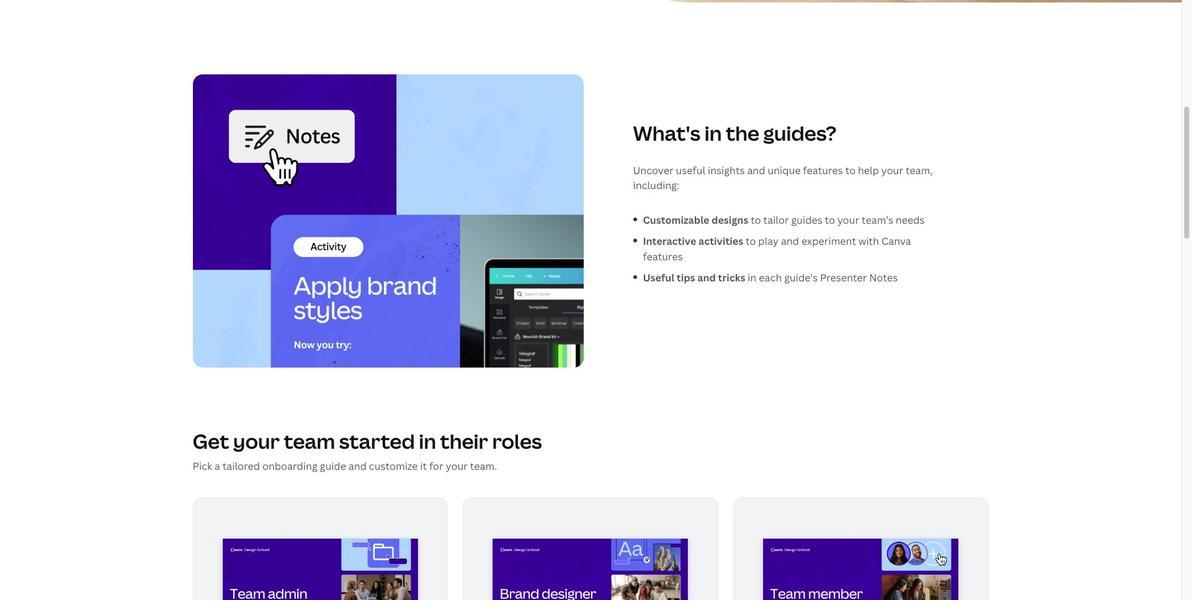 Task type: vqa. For each thing, say whether or not it's contained in the screenshot.
DOC BY CANVA CREATIVE STUDIO link corresponding to Leadership Skills Training Manual Professional Doc in Yellow Green Purple Playful Professional Style image
no



Task type: describe. For each thing, give the bounding box(es) containing it.
get your team started in their roles pick a tailored onboarding guide and customize it for your team.
[[193, 428, 542, 473]]

team members image
[[735, 498, 989, 601]]

needs
[[896, 214, 925, 227]]

tips
[[677, 271, 696, 285]]

designs
[[712, 214, 749, 227]]

tailor
[[764, 214, 789, 227]]

to up experiment
[[825, 214, 836, 227]]

unique
[[768, 164, 801, 178]]

in for get your team started in their roles
[[419, 428, 436, 455]]

to play and experiment with canva features
[[643, 234, 912, 264]]

for
[[430, 460, 444, 473]]

experiment
[[802, 234, 857, 248]]

activities
[[699, 234, 744, 248]]

and inside to play and experiment with canva features
[[782, 234, 800, 248]]

features inside the uncover useful insights and unique features to help your team, including:
[[804, 164, 844, 178]]

including:
[[634, 179, 680, 192]]

a
[[215, 460, 220, 473]]

brand designers image
[[464, 498, 719, 601]]

and inside the uncover useful insights and unique features to help your team, including:
[[748, 164, 766, 178]]

interactive activities
[[643, 234, 744, 248]]

to inside the uncover useful insights and unique features to help your team, including:
[[846, 164, 856, 178]]

help
[[859, 164, 880, 178]]

features inside to play and experiment with canva features
[[643, 250, 683, 264]]

in for useful tips and tricks
[[748, 271, 757, 285]]

1 horizontal spatial in
[[705, 120, 722, 147]]

get
[[193, 428, 229, 455]]

insights
[[708, 164, 745, 178]]

their
[[440, 428, 489, 455]]

the
[[726, 120, 760, 147]]

team,
[[906, 164, 933, 178]]

useful
[[643, 271, 675, 285]]

what's in the guides? image
[[193, 74, 584, 368]]

each
[[759, 271, 782, 285]]

tricks
[[719, 271, 746, 285]]

notes
[[870, 271, 898, 285]]

useful
[[676, 164, 706, 178]]



Task type: locate. For each thing, give the bounding box(es) containing it.
useful tips and tricks in each guide's presenter notes
[[643, 271, 898, 285]]

guide's
[[785, 271, 818, 285]]

and right play
[[782, 234, 800, 248]]

features right unique
[[804, 164, 844, 178]]

2 horizontal spatial in
[[748, 271, 757, 285]]

canva
[[882, 234, 912, 248]]

guide
[[320, 460, 346, 473]]

in
[[705, 120, 722, 147], [748, 271, 757, 285], [419, 428, 436, 455]]

in inside get your team started in their roles pick a tailored onboarding guide and customize it for your team.
[[419, 428, 436, 455]]

your up tailored
[[233, 428, 280, 455]]

your
[[882, 164, 904, 178], [838, 214, 860, 227], [233, 428, 280, 455], [446, 460, 468, 473]]

your up experiment
[[838, 214, 860, 227]]

0 horizontal spatial in
[[419, 428, 436, 455]]

team.
[[470, 460, 497, 473]]

1 vertical spatial features
[[643, 250, 683, 264]]

to
[[846, 164, 856, 178], [751, 214, 762, 227], [825, 214, 836, 227], [746, 234, 756, 248]]

pick
[[193, 460, 212, 473]]

onboarding
[[263, 460, 318, 473]]

0 vertical spatial features
[[804, 164, 844, 178]]

your inside the uncover useful insights and unique features to help your team, including:
[[882, 164, 904, 178]]

and inside get your team started in their roles pick a tailored onboarding guide and customize it for your team.
[[349, 460, 367, 473]]

features
[[804, 164, 844, 178], [643, 250, 683, 264]]

to left play
[[746, 234, 756, 248]]

with
[[859, 234, 880, 248]]

what's
[[634, 120, 701, 147]]

presenter
[[821, 271, 868, 285]]

features down interactive
[[643, 250, 683, 264]]

uncover
[[634, 164, 674, 178]]

interactive
[[643, 234, 697, 248]]

customize
[[369, 460, 418, 473]]

guides?
[[764, 120, 837, 147]]

roles
[[493, 428, 542, 455]]

tailored
[[223, 460, 260, 473]]

and left unique
[[748, 164, 766, 178]]

and
[[748, 164, 766, 178], [782, 234, 800, 248], [698, 271, 716, 285], [349, 460, 367, 473]]

in left each at the top right of the page
[[748, 271, 757, 285]]

0 horizontal spatial features
[[643, 250, 683, 264]]

team
[[284, 428, 335, 455]]

started
[[339, 428, 415, 455]]

1 vertical spatial in
[[748, 271, 757, 285]]

2 vertical spatial in
[[419, 428, 436, 455]]

play
[[759, 234, 779, 248]]

uncover useful insights and unique features to help your team, including:
[[634, 164, 933, 192]]

customizable
[[643, 214, 710, 227]]

team admins + owners image
[[193, 498, 448, 601]]

and right guide
[[349, 460, 367, 473]]

team's
[[862, 214, 894, 227]]

in left the
[[705, 120, 722, 147]]

it
[[420, 460, 427, 473]]

and right tips
[[698, 271, 716, 285]]

guides
[[792, 214, 823, 227]]

what's in the guides?
[[634, 120, 837, 147]]

kickstart your team's canva journey image
[[591, 0, 1183, 2]]

0 vertical spatial in
[[705, 120, 722, 147]]

to left tailor
[[751, 214, 762, 227]]

to left help
[[846, 164, 856, 178]]

in up 'it'
[[419, 428, 436, 455]]

your right for
[[446, 460, 468, 473]]

customizable designs to tailor guides to your team's needs
[[643, 214, 925, 227]]

to inside to play and experiment with canva features
[[746, 234, 756, 248]]

your right help
[[882, 164, 904, 178]]

1 horizontal spatial features
[[804, 164, 844, 178]]



